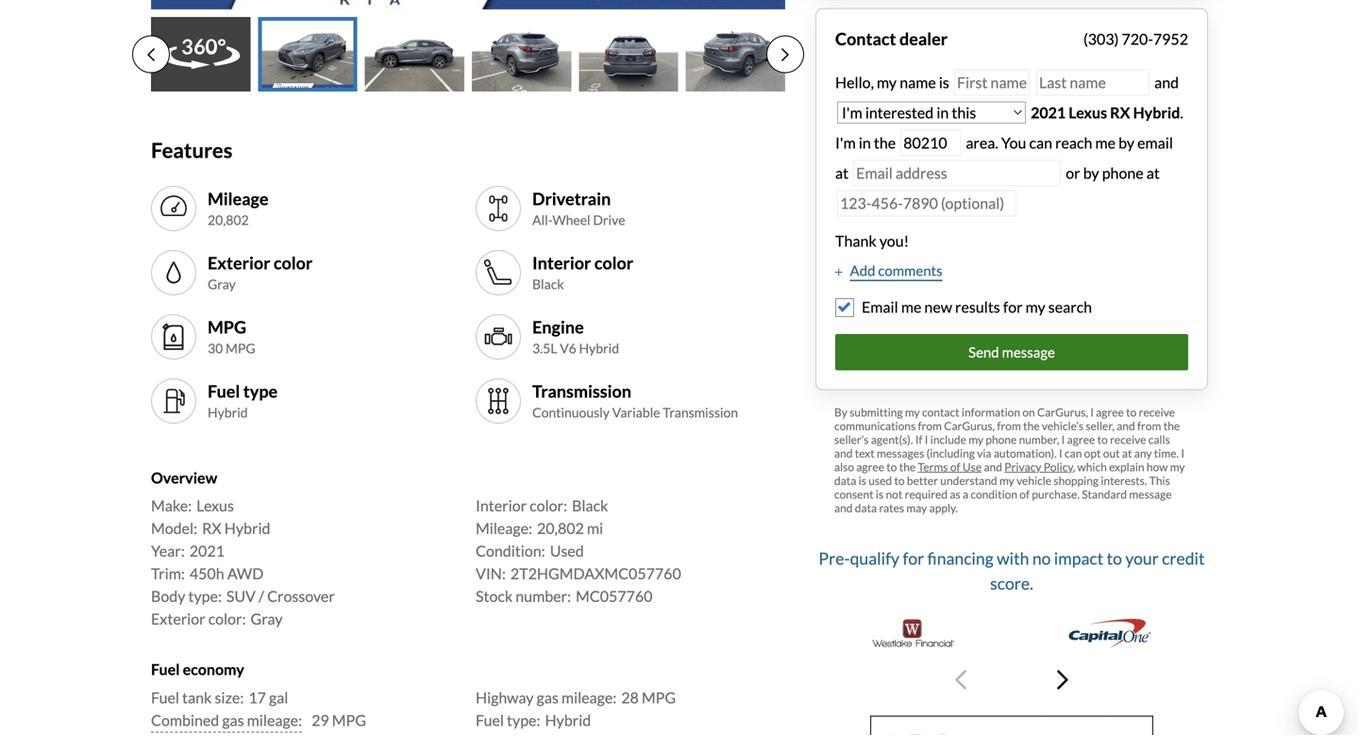 Task type: locate. For each thing, give the bounding box(es) containing it.
can inside area. you can reach me by email at
[[1030, 133, 1053, 152]]

tab list
[[132, 17, 804, 92]]

0 vertical spatial by
[[1119, 133, 1135, 152]]

Zip code field
[[901, 130, 961, 156]]

for right qualify
[[903, 548, 925, 568]]

fuel left type
[[208, 381, 240, 402]]

and
[[1152, 73, 1179, 91], [1117, 419, 1136, 433], [835, 447, 853, 460], [984, 460, 1003, 474], [835, 501, 853, 515]]

1 horizontal spatial lexus
[[1069, 103, 1108, 122]]

view vehicle photo 5 image
[[579, 17, 679, 92]]

1 horizontal spatial interior
[[532, 252, 591, 273]]

1 vertical spatial type:
[[507, 711, 540, 730]]

exterior down body
[[151, 610, 205, 629]]

type: inside make: lexus model: rx hybrid year: 2021 trim: 450h awd body type: suv / crossover exterior color: gray
[[188, 587, 222, 606]]

privacy
[[1005, 460, 1042, 474]]

understand
[[941, 474, 998, 488]]

hybrid inside make: lexus model: rx hybrid year: 2021 trim: 450h awd body type: suv / crossover exterior color: gray
[[224, 519, 270, 538]]

0 vertical spatial type:
[[188, 587, 222, 606]]

0 vertical spatial agree
[[1096, 406, 1124, 419]]

agree up ,
[[1068, 433, 1095, 447]]

20,802
[[208, 212, 249, 228], [537, 519, 584, 538]]

area.
[[966, 133, 999, 152]]

2 color from the left
[[595, 252, 634, 273]]

next page image
[[782, 47, 789, 62]]

1 vertical spatial exterior
[[151, 610, 205, 629]]

1 vertical spatial message
[[1130, 488, 1172, 501]]

1 vertical spatial me
[[901, 298, 922, 317]]

drivetrain
[[532, 188, 611, 209]]

mpg inside highway gas mileage: 28 mpg fuel type: hybrid
[[642, 689, 676, 707]]

0 horizontal spatial gray
[[208, 276, 236, 292]]

to right seller, at the right bottom of page
[[1126, 406, 1137, 419]]

interior up mileage:
[[476, 497, 527, 515]]

condition:
[[476, 542, 545, 561]]

data down text
[[835, 474, 857, 488]]

0 horizontal spatial type:
[[188, 587, 222, 606]]

is right name
[[939, 73, 950, 91]]

1 horizontal spatial exterior
[[208, 252, 270, 273]]

to inside , which explain how my data is used to better understand my vehicle shopping interests. this consent is not required as a condition of purchase. standard message and data rates may apply.
[[895, 474, 905, 488]]

the inside . i'm in the
[[874, 133, 896, 152]]

black up mi
[[572, 497, 608, 515]]

1 horizontal spatial can
[[1065, 447, 1082, 460]]

at
[[836, 164, 849, 182], [1147, 164, 1160, 182], [1122, 447, 1132, 460]]

1 vertical spatial lexus
[[197, 497, 234, 515]]

2 horizontal spatial from
[[1138, 419, 1162, 433]]

fuel inside fuel tank size: 17 gal combined gas mileage: 29 mpg
[[151, 689, 179, 707]]

1 horizontal spatial color:
[[530, 497, 567, 515]]

1 vertical spatial mileage:
[[247, 711, 302, 730]]

i right time.
[[1181, 447, 1185, 460]]

0 vertical spatial data
[[835, 474, 857, 488]]

black inside interior color: black mileage: 20,802 mi condition: used vin: 2t2hgmdaxmc057760 stock number: mc057760
[[572, 497, 608, 515]]

condition
[[971, 488, 1018, 501]]

0 horizontal spatial can
[[1030, 133, 1053, 152]]

rx down 'last name' field
[[1110, 103, 1131, 122]]

0 horizontal spatial 20,802
[[208, 212, 249, 228]]

1 horizontal spatial gray
[[251, 610, 283, 629]]

mileage image
[[159, 194, 189, 224]]

lexus inside make: lexus model: rx hybrid year: 2021 trim: 450h awd body type: suv / crossover exterior color: gray
[[197, 497, 234, 515]]

to up which
[[1098, 433, 1108, 447]]

0 horizontal spatial rx
[[202, 519, 222, 538]]

engine 3.5l v6 hybrid
[[532, 317, 619, 357]]

interior for color
[[532, 252, 591, 273]]

1 vertical spatial 20,802
[[537, 519, 584, 538]]

phone up terms of use and privacy policy
[[986, 433, 1017, 447]]

1 horizontal spatial color
[[595, 252, 634, 273]]

stock
[[476, 587, 513, 606]]

29
[[312, 711, 329, 730]]

by left the email
[[1119, 133, 1135, 152]]

0 vertical spatial gray
[[208, 276, 236, 292]]

1 from from the left
[[918, 419, 942, 433]]

0 vertical spatial of
[[951, 460, 961, 474]]

0 horizontal spatial transmission
[[532, 381, 632, 402]]

1 vertical spatial color:
[[208, 610, 246, 629]]

0 horizontal spatial 2021
[[190, 542, 225, 561]]

fuel inside highway gas mileage: 28 mpg fuel type: hybrid
[[476, 711, 504, 730]]

is
[[939, 73, 950, 91], [859, 474, 867, 488], [876, 488, 884, 501]]

1 horizontal spatial transmission
[[663, 405, 738, 421]]

is left used
[[859, 474, 867, 488]]

interior for color:
[[476, 497, 527, 515]]

0 vertical spatial interior
[[532, 252, 591, 273]]

phone inside by submitting my contact information on cargurus, i agree to receive communications from cargurus, from the vehicle's seller, and from the seller's agent(s). if i include my phone number, i agree to receive calls and text messages (including via automation). i can opt out at any time. i also agree to the
[[986, 433, 1017, 447]]

name
[[900, 73, 936, 91]]

interior inside "interior color black"
[[532, 252, 591, 273]]

message
[[1002, 344, 1055, 361], [1130, 488, 1172, 501]]

interior color black
[[532, 252, 634, 292]]

interior down wheel
[[532, 252, 591, 273]]

mpg right 28
[[642, 689, 676, 707]]

to left your
[[1107, 548, 1123, 568]]

color for interior color
[[595, 252, 634, 273]]

type: down highway
[[507, 711, 540, 730]]

0 vertical spatial can
[[1030, 133, 1053, 152]]

the up automation).
[[1024, 419, 1040, 433]]

2 from from the left
[[997, 419, 1021, 433]]

1 vertical spatial 2021
[[190, 542, 225, 561]]

exterior
[[208, 252, 270, 273], [151, 610, 205, 629]]

1 horizontal spatial phone
[[1102, 164, 1144, 182]]

fuel type image
[[159, 386, 189, 416]]

1 horizontal spatial for
[[1003, 298, 1023, 317]]

make: lexus model: rx hybrid year: 2021 trim: 450h awd body type: suv / crossover exterior color: gray
[[151, 497, 335, 629]]

as
[[950, 488, 961, 501]]

1 horizontal spatial 20,802
[[537, 519, 584, 538]]

score.
[[991, 573, 1034, 593]]

2021 up 450h
[[190, 542, 225, 561]]

2021 lexus rx hybrid
[[1031, 103, 1180, 122]]

receive
[[1139, 406, 1175, 419], [1110, 433, 1147, 447]]

gray inside exterior color gray
[[208, 276, 236, 292]]

0 horizontal spatial by
[[1084, 164, 1100, 182]]

transmission right the variable
[[663, 405, 738, 421]]

me left new
[[901, 298, 922, 317]]

interior color image
[[483, 258, 514, 288]]

0 vertical spatial 20,802
[[208, 212, 249, 228]]

0 horizontal spatial for
[[903, 548, 925, 568]]

20,802 down mileage
[[208, 212, 249, 228]]

mileage:
[[562, 689, 617, 707], [247, 711, 302, 730]]

is left not
[[876, 488, 884, 501]]

highway gas mileage: 28 mpg fuel type: hybrid
[[476, 689, 676, 730]]

me
[[1096, 133, 1116, 152], [901, 298, 922, 317]]

can right you
[[1030, 133, 1053, 152]]

transmission up continuously
[[532, 381, 632, 402]]

mileage: inside highway gas mileage: 28 mpg fuel type: hybrid
[[562, 689, 617, 707]]

gray right the exterior color 'icon'
[[208, 276, 236, 292]]

fuel for economy
[[151, 661, 180, 679]]

0 horizontal spatial gas
[[222, 711, 244, 730]]

view vehicle photo 1 image
[[151, 17, 251, 92]]

email
[[1138, 133, 1174, 152]]

(303)
[[1084, 30, 1119, 48]]

color: down suv
[[208, 610, 246, 629]]

transmission image
[[483, 386, 514, 416]]

of left use on the bottom of page
[[951, 460, 961, 474]]

receive up explain
[[1110, 433, 1147, 447]]

0 horizontal spatial phone
[[986, 433, 1017, 447]]

1 horizontal spatial of
[[1020, 488, 1030, 501]]

chevron right image
[[1057, 669, 1069, 692]]

cargurus, right on
[[1038, 406, 1088, 419]]

and inside , which explain how my data is used to better understand my vehicle shopping interests. this consent is not required as a condition of purchase. standard message and data rates may apply.
[[835, 501, 853, 515]]

exterior down mileage 20,802
[[208, 252, 270, 273]]

send message
[[969, 344, 1055, 361]]

0 vertical spatial mileage:
[[562, 689, 617, 707]]

drivetrain image
[[483, 194, 514, 224]]

at right the 'out'
[[1122, 447, 1132, 460]]

of down privacy
[[1020, 488, 1030, 501]]

any
[[1135, 447, 1152, 460]]

standard
[[1082, 488, 1127, 501]]

0 horizontal spatial from
[[918, 419, 942, 433]]

fuel inside fuel type hybrid
[[208, 381, 240, 402]]

mileage: inside fuel tank size: 17 gal combined gas mileage: 29 mpg
[[247, 711, 302, 730]]

view vehicle photo 3 image
[[365, 17, 465, 92]]

2021 up reach
[[1031, 103, 1066, 122]]

0 vertical spatial black
[[532, 276, 564, 292]]

0 horizontal spatial agree
[[857, 460, 885, 474]]

0 vertical spatial color:
[[530, 497, 567, 515]]

0 vertical spatial gas
[[537, 689, 559, 707]]

0 vertical spatial message
[[1002, 344, 1055, 361]]

0 horizontal spatial of
[[951, 460, 961, 474]]

may
[[907, 501, 927, 515]]

20,802 up used
[[537, 519, 584, 538]]

by right or on the top of the page
[[1084, 164, 1100, 182]]

Last name field
[[1037, 69, 1150, 96]]

1 horizontal spatial mileage:
[[562, 689, 617, 707]]

mpg right '30' at the left of the page
[[226, 341, 256, 357]]

mileage 20,802
[[208, 188, 269, 228]]

2 horizontal spatial agree
[[1096, 406, 1124, 419]]

and down also
[[835, 501, 853, 515]]

,
[[1073, 460, 1076, 474]]

model:
[[151, 519, 197, 538]]

1 horizontal spatial message
[[1130, 488, 1172, 501]]

data left rates
[[855, 501, 877, 515]]

also
[[835, 460, 854, 474]]

0 vertical spatial rx
[[1110, 103, 1131, 122]]

fuel up combined
[[151, 689, 179, 707]]

automation).
[[994, 447, 1057, 460]]

rx right the model:
[[202, 519, 222, 538]]

0 horizontal spatial exterior
[[151, 610, 205, 629]]

black
[[532, 276, 564, 292], [572, 497, 608, 515]]

color inside "interior color black"
[[595, 252, 634, 273]]

mileage: left 28
[[562, 689, 617, 707]]

0 horizontal spatial color:
[[208, 610, 246, 629]]

fuel left 'economy'
[[151, 661, 180, 679]]

agree right also
[[857, 460, 885, 474]]

you
[[1002, 133, 1027, 152]]

view vehicle photo 2 image
[[258, 17, 358, 92]]

economy
[[183, 661, 244, 679]]

mpg image
[[159, 322, 189, 352]]

tank
[[182, 689, 212, 707]]

2021 inside make: lexus model: rx hybrid year: 2021 trim: 450h awd body type: suv / crossover exterior color: gray
[[190, 542, 225, 561]]

at down the email
[[1147, 164, 1160, 182]]

gas down size:
[[222, 711, 244, 730]]

1 vertical spatial data
[[855, 501, 877, 515]]

1 vertical spatial interior
[[476, 497, 527, 515]]

450h
[[190, 565, 224, 583]]

better
[[907, 474, 938, 488]]

gas inside fuel tank size: 17 gal combined gas mileage: 29 mpg
[[222, 711, 244, 730]]

crossover
[[267, 587, 335, 606]]

lexus down 'last name' field
[[1069, 103, 1108, 122]]

rx
[[1110, 103, 1131, 122], [202, 519, 222, 538]]

with
[[997, 548, 1030, 568]]

1 vertical spatial phone
[[986, 433, 1017, 447]]

0 horizontal spatial message
[[1002, 344, 1055, 361]]

0 vertical spatial 2021
[[1031, 103, 1066, 122]]

my left name
[[877, 73, 897, 91]]

mpg right 29
[[332, 711, 366, 730]]

fuel down highway
[[476, 711, 504, 730]]

send
[[969, 344, 1000, 361]]

type: down 450h
[[188, 587, 222, 606]]

1 horizontal spatial black
[[572, 497, 608, 515]]

0 horizontal spatial interior
[[476, 497, 527, 515]]

body
[[151, 587, 185, 606]]

and right use on the bottom of page
[[984, 460, 1003, 474]]

0 horizontal spatial black
[[532, 276, 564, 292]]

1 horizontal spatial agree
[[1068, 433, 1095, 447]]

by
[[1119, 133, 1135, 152], [1084, 164, 1100, 182]]

gas
[[537, 689, 559, 707], [222, 711, 244, 730]]

black up engine
[[532, 276, 564, 292]]

contact
[[922, 406, 960, 419]]

agree up the 'out'
[[1096, 406, 1124, 419]]

1 vertical spatial can
[[1065, 447, 1082, 460]]

0 horizontal spatial lexus
[[197, 497, 234, 515]]

1 vertical spatial for
[[903, 548, 925, 568]]

and down 7952 at the top right of page
[[1152, 73, 1179, 91]]

via
[[977, 447, 992, 460]]

combined
[[151, 711, 219, 730]]

black inside "interior color black"
[[532, 276, 564, 292]]

1 horizontal spatial at
[[1122, 447, 1132, 460]]

1 vertical spatial gas
[[222, 711, 244, 730]]

interior inside interior color: black mileage: 20,802 mi condition: used vin: 2t2hgmdaxmc057760 stock number: mc057760
[[476, 497, 527, 515]]

for right results at right
[[1003, 298, 1023, 317]]

thank
[[836, 232, 877, 250]]

me down 2021 lexus rx hybrid
[[1096, 133, 1116, 152]]

1 vertical spatial black
[[572, 497, 608, 515]]

to right used
[[895, 474, 905, 488]]

1 horizontal spatial from
[[997, 419, 1021, 433]]

color inside exterior color gray
[[274, 252, 313, 273]]

i right if
[[925, 433, 929, 447]]

0 vertical spatial exterior
[[208, 252, 270, 273]]

at inside area. you can reach me by email at
[[836, 164, 849, 182]]

17
[[249, 689, 266, 707]]

0 vertical spatial me
[[1096, 133, 1116, 152]]

First name field
[[954, 69, 1030, 96]]

at down i'm
[[836, 164, 849, 182]]

the right in at the top right of the page
[[874, 133, 896, 152]]

gray down /
[[251, 610, 283, 629]]

1 vertical spatial of
[[1020, 488, 1030, 501]]

email
[[862, 298, 899, 317]]

i left ,
[[1059, 447, 1063, 460]]

1 color from the left
[[274, 252, 313, 273]]

required
[[905, 488, 948, 501]]

dealer
[[900, 28, 948, 49]]

message right send
[[1002, 344, 1055, 361]]

0 horizontal spatial at
[[836, 164, 849, 182]]

3 from from the left
[[1138, 419, 1162, 433]]

hybrid inside highway gas mileage: 28 mpg fuel type: hybrid
[[545, 711, 591, 730]]

calls
[[1149, 433, 1171, 447]]

1 horizontal spatial by
[[1119, 133, 1135, 152]]

can left the opt on the bottom of the page
[[1065, 447, 1082, 460]]

1 horizontal spatial gas
[[537, 689, 559, 707]]

my
[[877, 73, 897, 91], [1026, 298, 1046, 317], [905, 406, 920, 419], [969, 433, 984, 447], [1170, 460, 1185, 474], [1000, 474, 1015, 488]]

color: up used
[[530, 497, 567, 515]]

from
[[918, 419, 942, 433], [997, 419, 1021, 433], [1138, 419, 1162, 433]]

0 vertical spatial transmission
[[532, 381, 632, 402]]

1 vertical spatial transmission
[[663, 405, 738, 421]]

lexus down overview in the bottom of the page
[[197, 497, 234, 515]]

mileage: down gal
[[247, 711, 302, 730]]

0 vertical spatial phone
[[1102, 164, 1144, 182]]

receive up 'calls'
[[1139, 406, 1175, 419]]

gas right highway
[[537, 689, 559, 707]]

gas inside highway gas mileage: 28 mpg fuel type: hybrid
[[537, 689, 559, 707]]

mileage
[[208, 188, 269, 209]]

from up (including
[[918, 419, 942, 433]]

a
[[963, 488, 969, 501]]

cargurus, up via
[[944, 419, 995, 433]]

all-
[[532, 212, 553, 228]]

from up any
[[1138, 419, 1162, 433]]

rx inside make: lexus model: rx hybrid year: 2021 trim: 450h awd body type: suv / crossover exterior color: gray
[[202, 519, 222, 538]]

1 vertical spatial rx
[[202, 519, 222, 538]]

message down how on the right bottom
[[1130, 488, 1172, 501]]

0 horizontal spatial cargurus,
[[944, 419, 995, 433]]

1 vertical spatial gray
[[251, 610, 283, 629]]

1 horizontal spatial type:
[[507, 711, 540, 730]]

not
[[886, 488, 903, 501]]

1 horizontal spatial is
[[876, 488, 884, 501]]

color:
[[530, 497, 567, 515], [208, 610, 246, 629]]

from left on
[[997, 419, 1021, 433]]

thank you!
[[836, 232, 909, 250]]

1 horizontal spatial me
[[1096, 133, 1116, 152]]

lexus for rx
[[1069, 103, 1108, 122]]

phone down the email
[[1102, 164, 1144, 182]]

mc057760
[[576, 587, 653, 606]]

at inside by submitting my contact information on cargurus, i agree to receive communications from cargurus, from the vehicle's seller, and from the seller's agent(s). if i include my phone number, i agree to receive calls and text messages (including via automation). i can opt out at any time. i also agree to the
[[1122, 447, 1132, 460]]



Task type: vqa. For each thing, say whether or not it's contained in the screenshot.


Task type: describe. For each thing, give the bounding box(es) containing it.
color: inside make: lexus model: rx hybrid year: 2021 trim: 450h awd body type: suv / crossover exterior color: gray
[[208, 610, 246, 629]]

engine image
[[483, 322, 514, 352]]

30
[[208, 341, 223, 357]]

you!
[[880, 232, 909, 250]]

out
[[1103, 447, 1120, 460]]

advertisement region
[[871, 716, 1154, 735]]

on
[[1023, 406, 1035, 419]]

the up time.
[[1164, 419, 1180, 433]]

exterior color image
[[159, 258, 189, 288]]

terms of use link
[[918, 460, 982, 474]]

v6
[[560, 341, 577, 357]]

contact dealer
[[836, 28, 948, 49]]

fuel type hybrid
[[208, 381, 278, 421]]

7952
[[1154, 30, 1189, 48]]

gray inside make: lexus model: rx hybrid year: 2021 trim: 450h awd body type: suv / crossover exterior color: gray
[[251, 610, 283, 629]]

fuel for tank
[[151, 689, 179, 707]]

message inside button
[[1002, 344, 1055, 361]]

new
[[925, 298, 953, 317]]

vin:
[[476, 565, 506, 583]]

lexus for model:
[[197, 497, 234, 515]]

apply.
[[930, 501, 958, 515]]

view vehicle photo 6 image
[[686, 17, 786, 92]]

number:
[[516, 587, 571, 606]]

view vehicle photo 4 image
[[472, 17, 572, 92]]

messages
[[877, 447, 925, 460]]

/
[[259, 587, 264, 606]]

awd
[[227, 565, 264, 583]]

make:
[[151, 497, 192, 515]]

, which explain how my data is used to better understand my vehicle shopping interests. this consent is not required as a condition of purchase. standard message and data rates may apply.
[[835, 460, 1185, 515]]

qualify
[[850, 548, 900, 568]]

1 vertical spatial by
[[1084, 164, 1100, 182]]

text
[[855, 447, 875, 460]]

size:
[[215, 689, 244, 707]]

my up if
[[905, 406, 920, 419]]

explain
[[1109, 460, 1145, 474]]

can inside by submitting my contact information on cargurus, i agree to receive communications from cargurus, from the vehicle's seller, and from the seller's agent(s). if i include my phone number, i agree to receive calls and text messages (including via automation). i can opt out at any time. i also agree to the
[[1065, 447, 1082, 460]]

i right 'vehicle's'
[[1091, 406, 1094, 419]]

policy
[[1044, 460, 1073, 474]]

color for exterior color
[[274, 252, 313, 273]]

2 horizontal spatial at
[[1147, 164, 1160, 182]]

features
[[151, 138, 233, 162]]

and right seller, at the right bottom of page
[[1117, 419, 1136, 433]]

interests.
[[1101, 474, 1148, 488]]

terms
[[918, 460, 948, 474]]

.
[[1180, 103, 1184, 122]]

used
[[550, 542, 584, 561]]

2 horizontal spatial is
[[939, 73, 950, 91]]

include
[[931, 433, 967, 447]]

1 horizontal spatial 2021
[[1031, 103, 1066, 122]]

28
[[621, 689, 639, 707]]

plus image
[[836, 268, 843, 277]]

0 horizontal spatial is
[[859, 474, 867, 488]]

hello, my name is
[[836, 73, 953, 91]]

engine
[[532, 317, 584, 337]]

to down agent(s).
[[887, 460, 897, 474]]

3.5l
[[532, 341, 557, 357]]

1 horizontal spatial cargurus,
[[1038, 406, 1088, 419]]

wheel
[[553, 212, 591, 228]]

hybrid inside fuel type hybrid
[[208, 405, 248, 421]]

variable
[[612, 405, 660, 421]]

if
[[916, 433, 923, 447]]

area. you can reach me by email at
[[836, 133, 1174, 182]]

(including
[[927, 447, 975, 460]]

or by phone at
[[1066, 164, 1160, 182]]

terms of use and privacy policy
[[918, 460, 1073, 474]]

mpg 30 mpg
[[208, 317, 256, 357]]

black for color
[[532, 276, 564, 292]]

mi
[[587, 519, 603, 538]]

me inside area. you can reach me by email at
[[1096, 133, 1116, 152]]

exterior inside exterior color gray
[[208, 252, 270, 273]]

prev page image
[[147, 47, 155, 62]]

continuously
[[532, 405, 610, 421]]

20,802 inside mileage 20,802
[[208, 212, 249, 228]]

submitting
[[850, 406, 903, 419]]

time.
[[1155, 447, 1179, 460]]

credit
[[1162, 548, 1205, 568]]

20,802 inside interior color: black mileage: 20,802 mi condition: used vin: 2t2hgmdaxmc057760 stock number: mc057760
[[537, 519, 584, 538]]

exterior color gray
[[208, 252, 313, 292]]

my left vehicle
[[1000, 474, 1015, 488]]

hybrid inside engine 3.5l v6 hybrid
[[579, 341, 619, 357]]

add
[[850, 262, 876, 279]]

add comments button
[[836, 260, 943, 281]]

of inside , which explain how my data is used to better understand my vehicle shopping interests. this consent is not required as a condition of purchase. standard message and data rates may apply.
[[1020, 488, 1030, 501]]

and left text
[[835, 447, 853, 460]]

my left 'search' on the right top of the page
[[1026, 298, 1046, 317]]

number,
[[1019, 433, 1060, 447]]

0 horizontal spatial me
[[901, 298, 922, 317]]

type: inside highway gas mileage: 28 mpg fuel type: hybrid
[[507, 711, 540, 730]]

720-
[[1122, 30, 1154, 48]]

opt
[[1085, 447, 1101, 460]]

trim:
[[151, 565, 185, 583]]

year:
[[151, 542, 185, 561]]

1 horizontal spatial rx
[[1110, 103, 1131, 122]]

how
[[1147, 460, 1168, 474]]

chevron left image
[[955, 669, 967, 692]]

type
[[243, 381, 278, 402]]

pre-qualify for financing with no impact to your credit score.
[[819, 548, 1205, 593]]

i'm
[[836, 133, 856, 152]]

financing
[[928, 548, 994, 568]]

exterior inside make: lexus model: rx hybrid year: 2021 trim: 450h awd body type: suv / crossover exterior color: gray
[[151, 610, 205, 629]]

2 vertical spatial agree
[[857, 460, 885, 474]]

information
[[962, 406, 1021, 419]]

for inside "pre-qualify for financing with no impact to your credit score."
[[903, 548, 925, 568]]

by
[[835, 406, 848, 419]]

your
[[1126, 548, 1159, 568]]

1 vertical spatial receive
[[1110, 433, 1147, 447]]

mpg inside fuel tank size: 17 gal combined gas mileage: 29 mpg
[[332, 711, 366, 730]]

fuel for type
[[208, 381, 240, 402]]

by submitting my contact information on cargurus, i agree to receive communications from cargurus, from the vehicle's seller, and from the seller's agent(s). if i include my phone number, i agree to receive calls and text messages (including via automation). i can opt out at any time. i also agree to the
[[835, 406, 1185, 474]]

black for color:
[[572, 497, 608, 515]]

vehicle full photo image
[[151, 0, 786, 9]]

my right how on the right bottom
[[1170, 460, 1185, 474]]

this
[[1150, 474, 1171, 488]]

highway
[[476, 689, 534, 707]]

used
[[869, 474, 892, 488]]

. i'm in the
[[836, 103, 1184, 152]]

the left terms
[[900, 460, 916, 474]]

message inside , which explain how my data is used to better understand my vehicle shopping interests. this consent is not required as a condition of purchase. standard message and data rates may apply.
[[1130, 488, 1172, 501]]

by inside area. you can reach me by email at
[[1119, 133, 1135, 152]]

seller,
[[1086, 419, 1115, 433]]

0 vertical spatial receive
[[1139, 406, 1175, 419]]

0 vertical spatial for
[[1003, 298, 1023, 317]]

1 vertical spatial agree
[[1068, 433, 1095, 447]]

contact
[[836, 28, 896, 49]]

vehicle
[[1017, 474, 1052, 488]]

hello,
[[836, 73, 874, 91]]

email me new results for my search
[[862, 298, 1092, 317]]

(303) 720-7952
[[1084, 30, 1189, 48]]

privacy policy link
[[1005, 460, 1073, 474]]

suv
[[226, 587, 256, 606]]

Email address email field
[[854, 160, 1061, 187]]

my right include
[[969, 433, 984, 447]]

vehicle's
[[1042, 419, 1084, 433]]

i right the number,
[[1062, 433, 1065, 447]]

color: inside interior color: black mileage: 20,802 mi condition: used vin: 2t2hgmdaxmc057760 stock number: mc057760
[[530, 497, 567, 515]]

Phone (optional) telephone field
[[837, 190, 1017, 217]]

to inside "pre-qualify for financing with no impact to your credit score."
[[1107, 548, 1123, 568]]

mpg up '30' at the left of the page
[[208, 317, 246, 337]]



